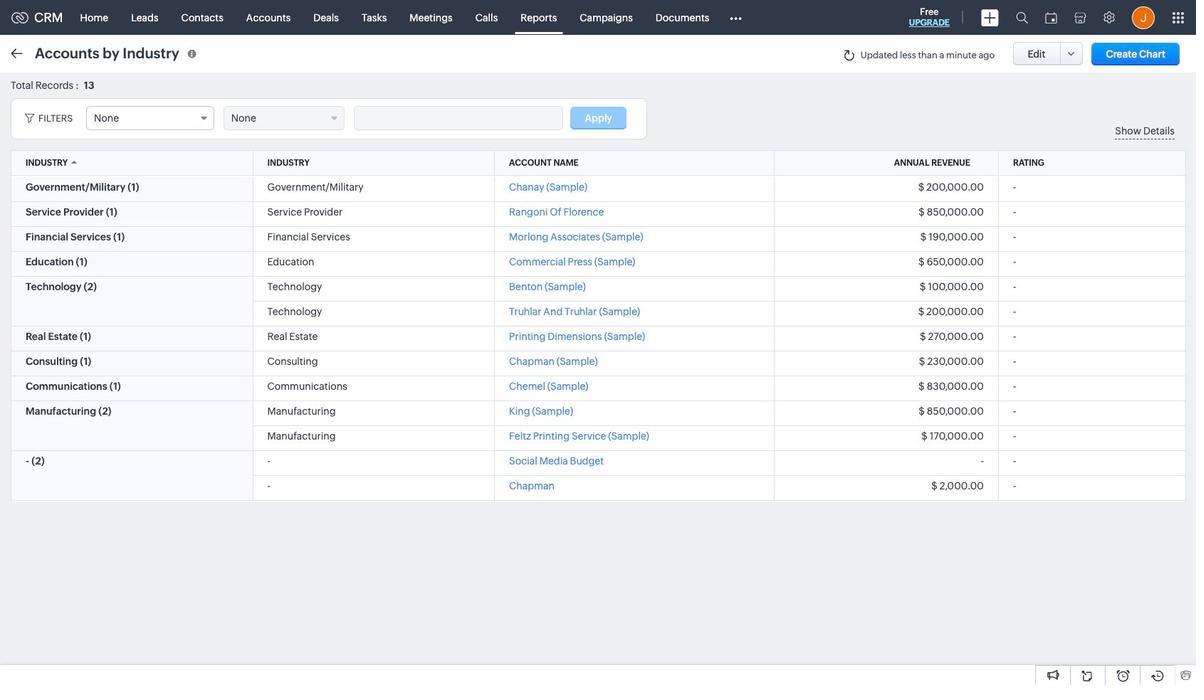 Task type: locate. For each thing, give the bounding box(es) containing it.
None text field
[[355, 107, 563, 130]]

logo image
[[11, 12, 28, 23]]

profile image
[[1133, 6, 1155, 29]]

calendar image
[[1046, 12, 1058, 23]]

None field
[[86, 106, 214, 130], [224, 106, 345, 130], [86, 106, 214, 130], [224, 106, 345, 130]]

create menu image
[[982, 9, 999, 26]]

search image
[[1017, 11, 1029, 24]]

create menu element
[[973, 0, 1008, 35]]



Task type: describe. For each thing, give the bounding box(es) containing it.
profile element
[[1124, 0, 1164, 35]]

Other Modules field
[[721, 6, 752, 29]]

search element
[[1008, 0, 1037, 35]]



Task type: vqa. For each thing, say whether or not it's contained in the screenshot.
Related List
no



